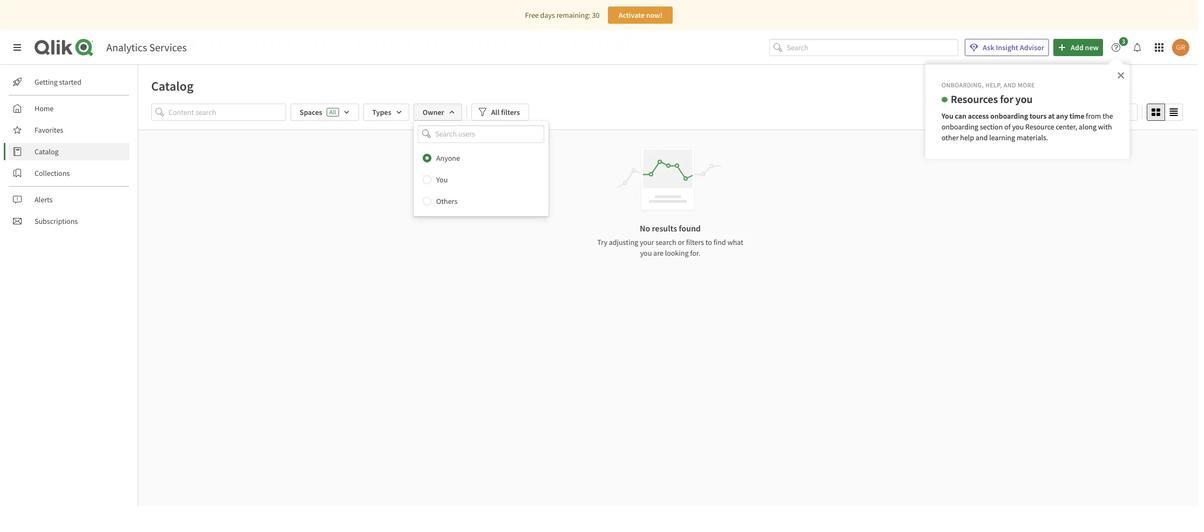Task type: describe. For each thing, give the bounding box(es) containing it.
filters inside all filters dropdown button
[[501, 107, 520, 117]]

materials.
[[1017, 133, 1049, 142]]

center,
[[1056, 122, 1078, 132]]

onboarding, help, and more
[[942, 81, 1035, 89]]

types button
[[363, 104, 409, 121]]

advisor
[[1020, 43, 1045, 52]]

recently used
[[1076, 107, 1120, 117]]

getting started
[[35, 77, 81, 87]]

ask
[[983, 43, 995, 52]]

looking
[[665, 248, 689, 258]]

home
[[35, 104, 54, 113]]

ask insight advisor button
[[965, 39, 1050, 56]]

add new button
[[1054, 39, 1104, 56]]

1 horizontal spatial onboarding
[[991, 111, 1029, 121]]

time
[[1070, 111, 1085, 121]]

subscriptions link
[[9, 213, 130, 230]]

no results found try adjusting your search or filters to find what you are looking for.
[[598, 223, 744, 258]]

results
[[652, 223, 677, 234]]

types
[[372, 107, 391, 117]]

getting
[[35, 77, 58, 87]]

resources for you
[[951, 92, 1033, 106]]

resource
[[1026, 122, 1055, 132]]

you for you can access onboarding tours at any time
[[942, 111, 954, 121]]

now!
[[647, 10, 663, 20]]

analytics services
[[106, 41, 187, 54]]

you for you
[[436, 175, 448, 185]]

owner
[[423, 107, 444, 117]]

days
[[541, 10, 555, 20]]

you inside no results found try adjusting your search or filters to find what you are looking for.
[[640, 248, 652, 258]]

remaining:
[[557, 10, 591, 20]]

from the onboarding section of you resource center, along with other help and learning materials.
[[942, 111, 1115, 142]]

services
[[149, 41, 187, 54]]

home link
[[9, 100, 130, 117]]

1 horizontal spatial catalog
[[151, 78, 194, 95]]

add new
[[1071, 43, 1099, 52]]

subscriptions
[[35, 217, 78, 226]]

alerts link
[[9, 191, 130, 209]]

owner option group
[[414, 147, 549, 212]]

what
[[728, 238, 744, 247]]

activate
[[619, 10, 645, 20]]

Search users text field
[[433, 125, 532, 143]]

spaces
[[300, 107, 322, 117]]

analytics services element
[[106, 41, 187, 54]]

insight
[[996, 43, 1019, 52]]

all for all filters
[[491, 107, 500, 117]]

try
[[598, 238, 608, 247]]

ask insight advisor
[[983, 43, 1045, 52]]

favorites
[[35, 125, 63, 135]]

navigation pane element
[[0, 69, 138, 234]]

1 horizontal spatial and
[[1004, 81, 1017, 89]]

favorites link
[[9, 122, 130, 139]]

searchbar element
[[770, 39, 959, 56]]

you can access onboarding tours at any time
[[942, 111, 1085, 121]]

catalog link
[[9, 143, 130, 160]]

×
[[1118, 67, 1125, 82]]

activate now! link
[[608, 6, 673, 24]]

learning
[[990, 133, 1016, 142]]

for
[[1001, 92, 1014, 106]]

add
[[1071, 43, 1084, 52]]

for.
[[690, 248, 701, 258]]

alerts
[[35, 195, 53, 205]]

are
[[654, 248, 664, 258]]

none field inside filters region
[[414, 125, 549, 143]]

all filters button
[[471, 104, 529, 121]]

× dialog
[[925, 64, 1131, 160]]

along
[[1079, 122, 1097, 132]]

free days remaining: 30
[[525, 10, 600, 20]]

switch view group
[[1147, 104, 1184, 121]]



Task type: vqa. For each thing, say whether or not it's contained in the screenshot.
Search text field
yes



Task type: locate. For each thing, give the bounding box(es) containing it.
filters region
[[138, 102, 1199, 216]]

with
[[1099, 122, 1113, 132]]

no
[[640, 223, 651, 234]]

other
[[942, 133, 959, 142]]

can
[[955, 111, 967, 121]]

help,
[[986, 81, 1003, 89]]

section
[[980, 122, 1003, 132]]

your
[[640, 238, 654, 247]]

onboarding,
[[942, 81, 984, 89]]

analytics
[[106, 41, 147, 54]]

of
[[1005, 122, 1011, 132]]

catalog down the favorites
[[35, 147, 59, 157]]

collections link
[[9, 165, 130, 182]]

you inside the owner option group
[[436, 175, 448, 185]]

tours
[[1030, 111, 1047, 121]]

all inside dropdown button
[[491, 107, 500, 117]]

× button
[[1118, 67, 1125, 82]]

3
[[1122, 37, 1126, 45]]

you down your on the top
[[640, 248, 652, 258]]

all up the search users text field
[[491, 107, 500, 117]]

anyone
[[436, 153, 460, 163]]

Content search text field
[[169, 104, 286, 121]]

0 vertical spatial onboarding
[[991, 111, 1029, 121]]

0 horizontal spatial filters
[[501, 107, 520, 117]]

0 horizontal spatial onboarding
[[942, 122, 979, 132]]

filters up the search users text field
[[501, 107, 520, 117]]

started
[[59, 77, 81, 87]]

close sidebar menu image
[[13, 43, 22, 52]]

adjusting
[[609, 238, 639, 247]]

all right spaces
[[329, 108, 336, 116]]

catalog inside catalog link
[[35, 147, 59, 157]]

onboarding up of
[[991, 111, 1029, 121]]

you
[[942, 111, 954, 121], [436, 175, 448, 185]]

0 horizontal spatial catalog
[[35, 147, 59, 157]]

resources
[[951, 92, 998, 106]]

you right of
[[1013, 122, 1024, 132]]

all for all
[[329, 108, 336, 116]]

you down more
[[1016, 92, 1033, 106]]

0 vertical spatial filters
[[501, 107, 520, 117]]

any
[[1057, 111, 1069, 121]]

onboarding down the can
[[942, 122, 979, 132]]

1 vertical spatial catalog
[[35, 147, 59, 157]]

more
[[1018, 81, 1035, 89]]

search
[[656, 238, 677, 247]]

1 horizontal spatial filters
[[686, 238, 704, 247]]

access
[[968, 111, 989, 121]]

0 vertical spatial you
[[1016, 92, 1033, 106]]

find
[[714, 238, 726, 247]]

the
[[1103, 111, 1114, 121]]

1 vertical spatial filters
[[686, 238, 704, 247]]

you
[[1016, 92, 1033, 106], [1013, 122, 1024, 132], [640, 248, 652, 258]]

used
[[1105, 107, 1120, 117]]

and
[[1004, 81, 1017, 89], [976, 133, 988, 142]]

3 button
[[1108, 37, 1132, 56]]

0 horizontal spatial all
[[329, 108, 336, 116]]

new
[[1086, 43, 1099, 52]]

0 vertical spatial and
[[1004, 81, 1017, 89]]

owner button
[[414, 104, 462, 121]]

at
[[1049, 111, 1055, 121]]

filters up for.
[[686, 238, 704, 247]]

1 vertical spatial you
[[436, 175, 448, 185]]

filters inside no results found try adjusting your search or filters to find what you are looking for.
[[686, 238, 704, 247]]

Search text field
[[787, 39, 959, 56]]

activate now!
[[619, 10, 663, 20]]

0 vertical spatial you
[[942, 111, 954, 121]]

others
[[436, 196, 458, 206]]

and up for
[[1004, 81, 1017, 89]]

to
[[706, 238, 712, 247]]

onboarding
[[991, 111, 1029, 121], [942, 122, 979, 132]]

1 horizontal spatial all
[[491, 107, 500, 117]]

Recently used field
[[1069, 104, 1138, 121]]

1 vertical spatial and
[[976, 133, 988, 142]]

None field
[[414, 125, 549, 143]]

1 vertical spatial you
[[1013, 122, 1024, 132]]

0 horizontal spatial and
[[976, 133, 988, 142]]

0 vertical spatial catalog
[[151, 78, 194, 95]]

1 horizontal spatial you
[[942, 111, 954, 121]]

you up others
[[436, 175, 448, 185]]

filters
[[501, 107, 520, 117], [686, 238, 704, 247]]

greg robinson image
[[1173, 39, 1190, 56]]

getting started link
[[9, 73, 130, 91]]

you inside the × dialog
[[942, 111, 954, 121]]

catalog down services
[[151, 78, 194, 95]]

and inside from the onboarding section of you resource center, along with other help and learning materials.
[[976, 133, 988, 142]]

all
[[491, 107, 500, 117], [329, 108, 336, 116]]

collections
[[35, 169, 70, 178]]

1 vertical spatial onboarding
[[942, 122, 979, 132]]

or
[[678, 238, 685, 247]]

onboarding inside from the onboarding section of you resource center, along with other help and learning materials.
[[942, 122, 979, 132]]

recently
[[1076, 107, 1104, 117]]

0 horizontal spatial you
[[436, 175, 448, 185]]

from
[[1086, 111, 1102, 121]]

help
[[961, 133, 975, 142]]

you inside from the onboarding section of you resource center, along with other help and learning materials.
[[1013, 122, 1024, 132]]

you left the can
[[942, 111, 954, 121]]

2 vertical spatial you
[[640, 248, 652, 258]]

found
[[679, 223, 701, 234]]

free
[[525, 10, 539, 20]]

catalog
[[151, 78, 194, 95], [35, 147, 59, 157]]

and down section
[[976, 133, 988, 142]]

all filters
[[491, 107, 520, 117]]

30
[[592, 10, 600, 20]]



